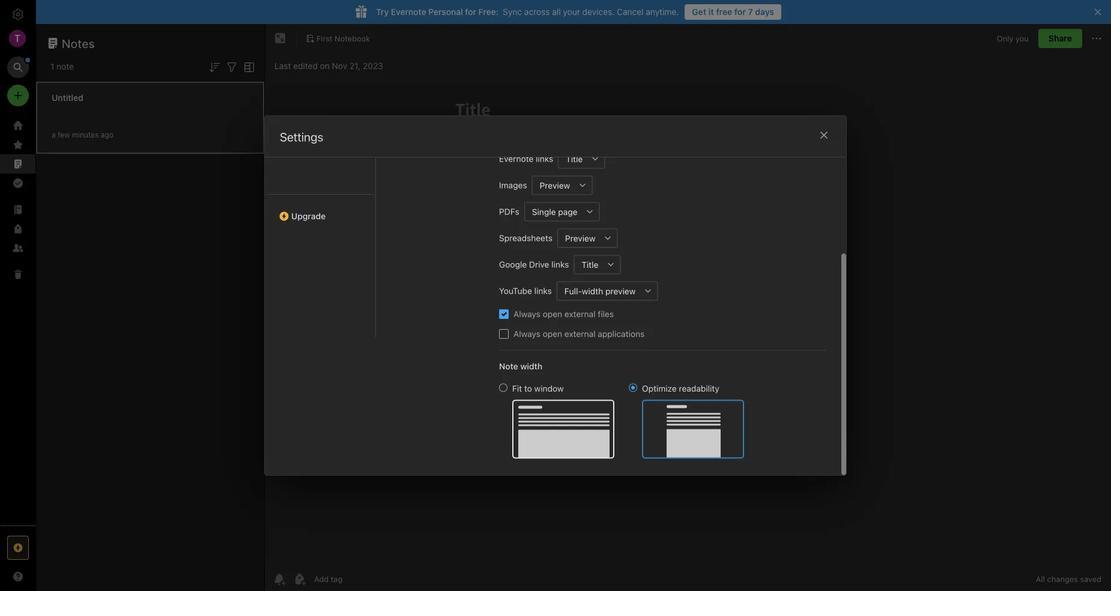 Task type: vqa. For each thing, say whether or not it's contained in the screenshot.
'13'
no



Task type: describe. For each thing, give the bounding box(es) containing it.
untitled
[[52, 93, 83, 103]]

Always open external applications checkbox
[[499, 329, 509, 339]]

title button for evernote links
[[558, 149, 586, 168]]

fit to window
[[513, 383, 564, 393]]

last
[[275, 61, 291, 71]]

few
[[58, 131, 70, 139]]

always for always open external files
[[514, 309, 541, 319]]

Always open external files checkbox
[[499, 309, 509, 319]]

your
[[563, 7, 580, 17]]

drive
[[529, 259, 550, 269]]

1 note
[[50, 62, 74, 72]]

try
[[376, 7, 389, 17]]

a few minutes ago
[[52, 131, 113, 139]]

add tag image
[[293, 572, 307, 587]]

1
[[50, 62, 54, 72]]

upgrade image
[[11, 541, 25, 555]]

always open external applications
[[514, 329, 645, 339]]

across
[[525, 7, 550, 17]]

preview for images
[[540, 180, 571, 190]]

option group containing fit to window
[[499, 382, 745, 459]]

page
[[558, 207, 578, 217]]

full-width preview
[[565, 286, 636, 296]]

on
[[320, 61, 330, 71]]

images
[[499, 180, 527, 190]]

21,
[[350, 61, 361, 71]]

upgrade
[[291, 211, 326, 221]]

notes
[[62, 36, 95, 50]]

0 vertical spatial evernote
[[391, 7, 427, 17]]

expand note image
[[273, 31, 288, 46]]

Choose default view option for YouTube links field
[[557, 281, 658, 300]]

Choose default view option for Spreadsheets field
[[558, 228, 618, 248]]

external for files
[[565, 309, 596, 319]]

note window element
[[265, 24, 1112, 591]]

edited
[[293, 61, 318, 71]]

full-
[[565, 286, 582, 296]]

it
[[709, 7, 714, 17]]

evernote links
[[499, 154, 554, 163]]

Choose default view option for Evernote links field
[[558, 149, 605, 168]]

applications
[[598, 329, 645, 339]]

only you
[[998, 34, 1029, 43]]

all changes saved
[[1037, 575, 1102, 584]]

1 vertical spatial links
[[552, 259, 569, 269]]

minutes
[[72, 131, 99, 139]]

settings image
[[11, 7, 25, 22]]

files
[[598, 309, 614, 319]]

google drive links
[[499, 259, 569, 269]]

share button
[[1039, 29, 1083, 48]]

window
[[535, 383, 564, 393]]

single page button
[[525, 202, 581, 221]]

open for always open external applications
[[543, 329, 563, 339]]

only
[[998, 34, 1014, 43]]

Note Editor text field
[[265, 82, 1112, 567]]

fit
[[513, 383, 522, 393]]

saved
[[1081, 575, 1102, 584]]

sync
[[503, 7, 522, 17]]

preview
[[606, 286, 636, 296]]

pdfs
[[499, 206, 520, 216]]

single
[[532, 207, 556, 217]]



Task type: locate. For each thing, give the bounding box(es) containing it.
free:
[[479, 7, 499, 17]]

title inside choose default view option for google drive links field
[[582, 259, 599, 269]]

try evernote personal for free: sync across all your devices. cancel anytime.
[[376, 7, 679, 17]]

links for evernote links
[[536, 154, 554, 163]]

7
[[749, 7, 753, 17]]

0 horizontal spatial evernote
[[391, 7, 427, 17]]

for inside button
[[735, 7, 746, 17]]

option group
[[499, 382, 745, 459]]

all
[[1037, 575, 1046, 584]]

optimize readability
[[642, 383, 720, 393]]

links up the preview field
[[536, 154, 554, 163]]

2 external from the top
[[565, 329, 596, 339]]

2 always from the top
[[514, 329, 541, 339]]

0 vertical spatial external
[[565, 309, 596, 319]]

preview
[[540, 180, 571, 190], [565, 233, 596, 243]]

1 horizontal spatial for
[[735, 7, 746, 17]]

preview button up single page button
[[532, 175, 574, 195]]

Optimize readability radio
[[629, 383, 638, 392]]

all
[[552, 7, 561, 17]]

always for always open external applications
[[514, 329, 541, 339]]

always open external files
[[514, 309, 614, 319]]

width up to on the bottom left of the page
[[521, 361, 543, 371]]

for for free:
[[465, 7, 477, 17]]

evernote up images
[[499, 154, 534, 163]]

you
[[1016, 34, 1029, 43]]

2 vertical spatial links
[[535, 286, 552, 296]]

youtube
[[499, 286, 532, 296]]

external up always open external applications
[[565, 309, 596, 319]]

external for applications
[[565, 329, 596, 339]]

nov
[[332, 61, 347, 71]]

1 horizontal spatial width
[[582, 286, 604, 296]]

1 open from the top
[[543, 309, 563, 319]]

note width
[[499, 361, 543, 371]]

1 vertical spatial preview
[[565, 233, 596, 243]]

tree
[[0, 116, 36, 525]]

0 vertical spatial title
[[566, 154, 583, 164]]

for left 'free:' on the left
[[465, 7, 477, 17]]

youtube links
[[499, 286, 552, 296]]

days
[[756, 7, 775, 17]]

1 vertical spatial open
[[543, 329, 563, 339]]

preview up single page
[[540, 180, 571, 190]]

open for always open external files
[[543, 309, 563, 319]]

for left 7
[[735, 7, 746, 17]]

0 vertical spatial title button
[[558, 149, 586, 168]]

0 horizontal spatial width
[[521, 361, 543, 371]]

devices.
[[583, 7, 615, 17]]

1 vertical spatial always
[[514, 329, 541, 339]]

0 vertical spatial always
[[514, 309, 541, 319]]

2023
[[363, 61, 383, 71]]

anytime.
[[646, 7, 679, 17]]

single page
[[532, 207, 578, 217]]

home image
[[11, 118, 25, 133]]

get it free for 7 days button
[[685, 4, 782, 20]]

links right "drive"
[[552, 259, 569, 269]]

2 for from the left
[[735, 7, 746, 17]]

title inside field
[[566, 154, 583, 164]]

first
[[317, 34, 333, 43]]

upgrade button
[[265, 194, 376, 226]]

to
[[525, 383, 532, 393]]

title up the preview field
[[566, 154, 583, 164]]

0 vertical spatial width
[[582, 286, 604, 296]]

width inside button
[[582, 286, 604, 296]]

title
[[566, 154, 583, 164], [582, 259, 599, 269]]

1 vertical spatial title button
[[574, 255, 602, 274]]

tab list
[[391, 32, 490, 337]]

1 vertical spatial evernote
[[499, 154, 534, 163]]

0 vertical spatial open
[[543, 309, 563, 319]]

links for youtube links
[[535, 286, 552, 296]]

1 horizontal spatial evernote
[[499, 154, 534, 163]]

always right always open external files checkbox
[[514, 309, 541, 319]]

always
[[514, 309, 541, 319], [514, 329, 541, 339]]

google
[[499, 259, 527, 269]]

a
[[52, 131, 56, 139]]

optimize
[[642, 383, 677, 393]]

for
[[465, 7, 477, 17], [735, 7, 746, 17]]

Choose default view option for Google Drive links field
[[574, 255, 621, 274]]

get it free for 7 days
[[692, 7, 775, 17]]

title button down preview field
[[574, 255, 602, 274]]

1 external from the top
[[565, 309, 596, 319]]

settings
[[280, 130, 324, 144]]

first notebook
[[317, 34, 370, 43]]

add a reminder image
[[272, 572, 287, 587]]

1 vertical spatial title
[[582, 259, 599, 269]]

1 vertical spatial external
[[565, 329, 596, 339]]

first notebook button
[[302, 30, 375, 47]]

title button up the preview field
[[558, 149, 586, 168]]

Fit to window radio
[[499, 383, 508, 392]]

links
[[536, 154, 554, 163], [552, 259, 569, 269], [535, 286, 552, 296]]

open up always open external applications
[[543, 309, 563, 319]]

preview button for spreadsheets
[[558, 228, 599, 248]]

notebook
[[335, 34, 370, 43]]

last edited on nov 21, 2023
[[275, 61, 383, 71]]

width up files
[[582, 286, 604, 296]]

preview button down page
[[558, 228, 599, 248]]

width for full-
[[582, 286, 604, 296]]

1 vertical spatial width
[[521, 361, 543, 371]]

evernote right try
[[391, 7, 427, 17]]

0 horizontal spatial for
[[465, 7, 477, 17]]

title button
[[558, 149, 586, 168], [574, 255, 602, 274]]

readability
[[679, 383, 720, 393]]

open
[[543, 309, 563, 319], [543, 329, 563, 339]]

share
[[1049, 33, 1073, 43]]

links down "drive"
[[535, 286, 552, 296]]

title button for google drive links
[[574, 255, 602, 274]]

width for note
[[521, 361, 543, 371]]

for for 7
[[735, 7, 746, 17]]

note
[[57, 62, 74, 72]]

external
[[565, 309, 596, 319], [565, 329, 596, 339]]

title for evernote links
[[566, 154, 583, 164]]

preview for spreadsheets
[[565, 233, 596, 243]]

1 for from the left
[[465, 7, 477, 17]]

open down always open external files
[[543, 329, 563, 339]]

0 vertical spatial preview button
[[532, 175, 574, 195]]

evernote
[[391, 7, 427, 17], [499, 154, 534, 163]]

full-width preview button
[[557, 281, 639, 300]]

always right always open external applications "checkbox"
[[514, 329, 541, 339]]

external down always open external files
[[565, 329, 596, 339]]

preview button
[[532, 175, 574, 195], [558, 228, 599, 248]]

personal
[[429, 7, 463, 17]]

width
[[582, 286, 604, 296], [521, 361, 543, 371]]

get
[[692, 7, 707, 17]]

title for google drive links
[[582, 259, 599, 269]]

Choose default view option for Images field
[[532, 175, 593, 195]]

1 vertical spatial preview button
[[558, 228, 599, 248]]

spreadsheets
[[499, 233, 553, 243]]

preview button for images
[[532, 175, 574, 195]]

0 vertical spatial links
[[536, 154, 554, 163]]

preview down page
[[565, 233, 596, 243]]

free
[[717, 7, 733, 17]]

ago
[[101, 131, 113, 139]]

2 open from the top
[[543, 329, 563, 339]]

title down preview field
[[582, 259, 599, 269]]

1 always from the top
[[514, 309, 541, 319]]

changes
[[1048, 575, 1079, 584]]

0 vertical spatial preview
[[540, 180, 571, 190]]

close image
[[817, 128, 832, 142]]

Choose default view option for PDFs field
[[525, 202, 600, 221]]

note
[[499, 361, 518, 371]]

cancel
[[617, 7, 644, 17]]



